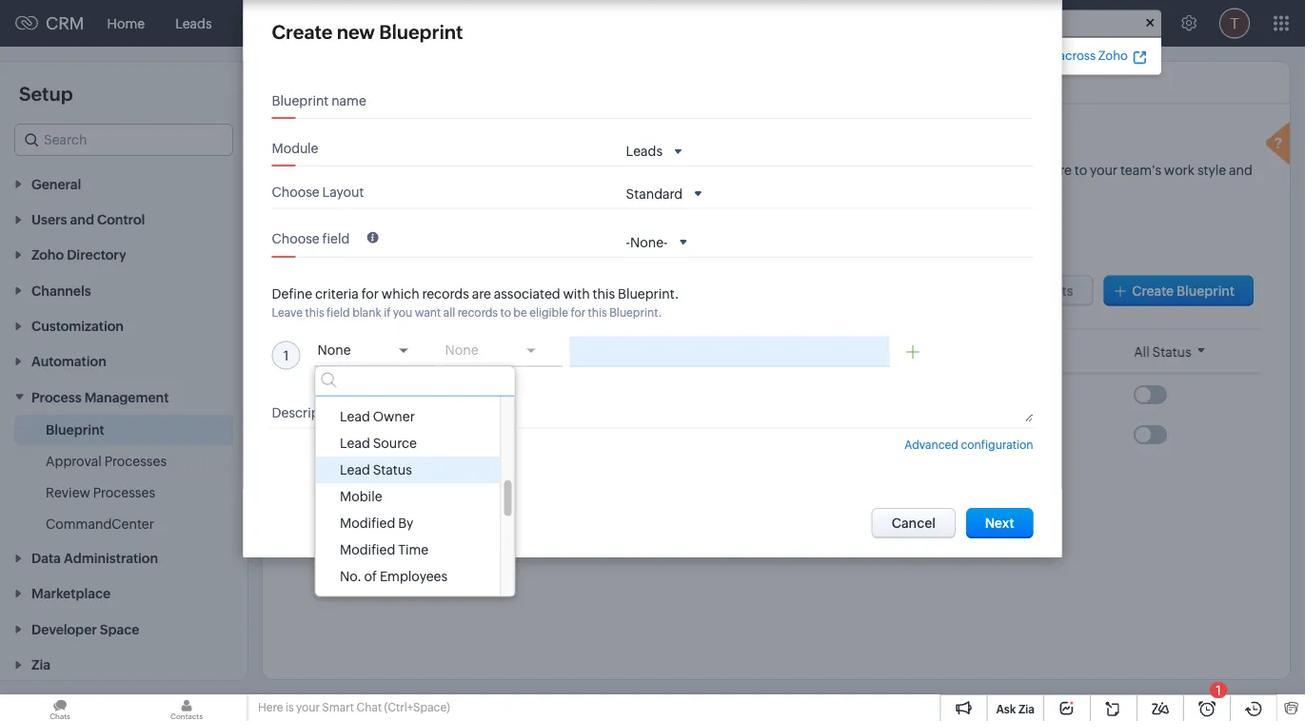 Task type: locate. For each thing, give the bounding box(es) containing it.
0 horizontal spatial none
[[318, 342, 351, 357]]

crm link
[[15, 14, 84, 33]]

lead up mobile
[[339, 463, 370, 478]]

1 vertical spatial leads
[[626, 144, 663, 159]]

standard
[[626, 186, 683, 201], [678, 428, 734, 443]]

Search text field
[[291, 276, 577, 310]]

modified down mobile
[[339, 516, 395, 532]]

0 horizontal spatial layout
[[322, 185, 364, 200]]

1 vertical spatial layout
[[678, 344, 719, 359]]

1 horizontal spatial none field
[[442, 337, 562, 367]]

status down source
[[373, 463, 412, 478]]

None text field
[[570, 337, 890, 367], [626, 405, 1034, 422], [570, 337, 890, 367], [626, 405, 1034, 422]]

0 vertical spatial standard
[[626, 186, 683, 201]]

1 vertical spatial blueprint.
[[610, 307, 662, 319]]

lead for lead conversion time
[[339, 383, 370, 398]]

1 vertical spatial process
[[331, 428, 379, 444]]

blueprint inside button
[[1177, 283, 1235, 299]]

field left *
[[322, 231, 350, 246]]

for
[[362, 287, 379, 302], [571, 307, 586, 319]]

1 horizontal spatial the
[[533, 229, 553, 245]]

0 horizontal spatial the
[[428, 229, 449, 245]]

management up blueprint link
[[84, 390, 169, 405]]

making
[[749, 163, 795, 178]]

1 none from the left
[[318, 342, 351, 357]]

1 horizontal spatial of
[[518, 229, 530, 245]]

2 choose from the top
[[272, 231, 320, 246]]

process management
[[31, 390, 169, 405]]

design
[[291, 163, 335, 178]]

1 vertical spatial time
[[398, 543, 428, 558]]

and
[[337, 163, 361, 178], [1003, 163, 1026, 178], [1229, 163, 1253, 178]]

here
[[258, 702, 283, 715]]

2 none from the left
[[445, 342, 479, 357]]

configuration
[[961, 438, 1034, 451]]

processes down approval processes link
[[93, 485, 155, 500]]

1 horizontal spatial create
[[1133, 283, 1174, 299]]

1 vertical spatial to
[[500, 307, 511, 319]]

1 horizontal spatial process
[[331, 428, 379, 444]]

chat
[[357, 702, 382, 715]]

1 vertical spatial modified
[[339, 543, 395, 558]]

0 horizontal spatial none field
[[315, 337, 435, 367]]

1 horizontal spatial leads
[[626, 144, 663, 159]]

that left matches
[[467, 163, 492, 178]]

leads link
[[160, 0, 227, 46]]

none down "all"
[[445, 342, 479, 357]]

-
[[626, 235, 630, 250]]

of right the copy in the left top of the page
[[518, 229, 530, 245]]

records
[[422, 287, 469, 302], [458, 307, 498, 319]]

and left adhere
[[1003, 163, 1026, 178]]

1 horizontal spatial to
[[1075, 163, 1088, 178]]

none up nurturing
[[318, 342, 351, 357]]

leads right home link
[[175, 16, 212, 31]]

management down owner
[[382, 428, 465, 444]]

meetings
[[548, 16, 605, 31]]

0 horizontal spatial for
[[362, 287, 379, 302]]

0 vertical spatial leads
[[175, 16, 212, 31]]

0 vertical spatial process
[[31, 390, 81, 405]]

1 horizontal spatial for
[[571, 307, 586, 319]]

records up "all"
[[422, 287, 469, 302]]

the left published
[[533, 229, 553, 245]]

lead up lead status
[[339, 437, 370, 452]]

0 vertical spatial is
[[914, 163, 924, 178]]

choose down choose layout
[[272, 231, 320, 246]]

1 horizontal spatial is
[[914, 163, 924, 178]]

employees
[[379, 570, 447, 585]]

this right with
[[593, 287, 615, 302]]

that
[[467, 163, 492, 178], [827, 163, 851, 178]]

1 vertical spatial records
[[458, 307, 498, 319]]

0 vertical spatial create
[[272, 21, 333, 43]]

none field down blank
[[315, 337, 435, 367]]

0 horizontal spatial and
[[337, 163, 361, 178]]

is right here
[[286, 702, 294, 715]]

1 modified from the top
[[339, 516, 395, 532]]

status down field
[[826, 428, 865, 443]]

1 vertical spatial process
[[395, 388, 444, 404]]

process up blueprint link
[[31, 390, 81, 405]]

1 vertical spatial of
[[364, 570, 377, 585]]

none field down be
[[442, 337, 562, 367]]

approval processes
[[46, 454, 167, 469]]

0 horizontal spatial is
[[286, 702, 294, 715]]

home link
[[92, 0, 160, 46]]

modified
[[339, 516, 395, 532], [339, 543, 395, 558]]

lead source
[[339, 437, 417, 452]]

create blueprint button
[[1104, 276, 1254, 306]]

create new blueprint
[[272, 21, 463, 43]]

your right matches
[[551, 163, 579, 178]]

0 horizontal spatial process
[[31, 390, 81, 405]]

0 horizontal spatial of
[[364, 570, 377, 585]]

None search field
[[316, 367, 515, 397]]

0 vertical spatial blueprint.
[[618, 287, 679, 302]]

and left define
[[337, 163, 361, 178]]

create blueprint
[[1133, 283, 1235, 299]]

modified down modified by
[[339, 543, 395, 558]]

none
[[318, 342, 351, 357], [445, 342, 479, 357]]

process
[[416, 163, 465, 178], [395, 388, 444, 404]]

standard inside field
[[626, 186, 683, 201]]

matches
[[495, 163, 548, 178]]

records down the are
[[458, 307, 498, 319]]

blueprint name
[[272, 93, 366, 109]]

-None- field
[[626, 234, 692, 251]]

1 vertical spatial standard
[[678, 428, 734, 443]]

commandcenter link
[[46, 515, 154, 534]]

if
[[384, 307, 391, 319]]

be
[[514, 307, 527, 319]]

are
[[472, 287, 491, 302]]

1 horizontal spatial tasks
[[529, 428, 563, 443]]

blueprint. down none-
[[618, 287, 679, 302]]

calls link
[[621, 0, 681, 46]]

field
[[322, 231, 350, 246], [327, 307, 350, 319]]

0 vertical spatial choose
[[272, 185, 320, 200]]

lead inside 'link'
[[301, 388, 331, 404]]

choose down design
[[272, 185, 320, 200]]

0 horizontal spatial status
[[373, 463, 412, 478]]

0 horizontal spatial that
[[467, 163, 492, 178]]

lead conversion time
[[339, 383, 477, 398]]

Leads field
[[626, 143, 687, 160]]

to left be
[[500, 307, 511, 319]]

setup
[[19, 83, 73, 105]]

1 horizontal spatial and
[[1003, 163, 1026, 178]]

lead up lead owner
[[339, 383, 370, 398]]

management
[[84, 390, 169, 405], [382, 428, 465, 444]]

for up blank
[[362, 287, 379, 302]]

lead status
[[339, 463, 412, 478]]

0 horizontal spatial time
[[398, 543, 428, 558]]

1 horizontal spatial that
[[827, 163, 851, 178]]

eligible
[[530, 307, 568, 319]]

2 the from the left
[[533, 229, 553, 245]]

lead down nurturing
[[339, 410, 370, 425]]

name
[[332, 93, 366, 109]]

leads inside field
[[626, 144, 663, 159]]

work
[[1164, 163, 1195, 178]]

1 vertical spatial choose
[[272, 231, 320, 246]]

which
[[382, 287, 420, 302]]

zia
[[1019, 703, 1035, 716]]

create for create blueprint
[[1133, 283, 1174, 299]]

create inside button
[[1133, 283, 1174, 299]]

0 vertical spatial layout
[[322, 185, 364, 200]]

2 and from the left
[[1003, 163, 1026, 178]]

time up employees
[[398, 543, 428, 558]]

that right sure
[[827, 163, 851, 178]]

1 vertical spatial is
[[286, 702, 294, 715]]

0 horizontal spatial create
[[272, 21, 333, 43]]

is right data
[[914, 163, 924, 178]]

1 vertical spatial create
[[1133, 283, 1174, 299]]

zoho
[[1099, 48, 1128, 62]]

1 horizontal spatial none
[[445, 342, 479, 357]]

home
[[107, 16, 145, 31]]

None button
[[872, 508, 956, 539], [966, 508, 1034, 539], [872, 508, 956, 539], [966, 508, 1034, 539]]

choose
[[272, 185, 320, 200], [272, 231, 320, 246]]

of right no.
[[364, 570, 377, 585]]

0 horizontal spatial to
[[500, 307, 511, 319]]

processes
[[104, 454, 167, 469], [93, 485, 155, 500]]

choose layout
[[272, 185, 364, 200]]

process down lead owner
[[331, 428, 379, 444]]

processes for review processes
[[93, 485, 155, 500]]

tasks
[[484, 16, 517, 31], [529, 428, 563, 443]]

for down with
[[571, 307, 586, 319]]

0 horizontal spatial leads
[[175, 16, 212, 31]]

3 and from the left
[[1229, 163, 1253, 178]]

blueprint. down -
[[610, 307, 662, 319]]

process inside design and define a process that matches your organizational policy while making sure that your data is streamlined and adhere to your team's work style and method.
[[416, 163, 465, 178]]

create for create new blueprint
[[272, 21, 333, 43]]

here is your smart chat (ctrl+space)
[[258, 702, 450, 715]]

0 vertical spatial status
[[826, 428, 865, 443]]

the left draft
[[428, 229, 449, 245]]

tree item
[[316, 591, 500, 617]]

process right a
[[416, 163, 465, 178]]

this
[[593, 287, 615, 302], [305, 307, 324, 319], [588, 307, 607, 319]]

tree containing lead conversion time
[[316, 377, 515, 617]]

leads up organizational
[[626, 144, 663, 159]]

0 horizontal spatial management
[[84, 390, 169, 405]]

0 horizontal spatial tasks
[[484, 16, 517, 31]]

0 vertical spatial to
[[1075, 163, 1088, 178]]

lead up description
[[301, 388, 331, 404]]

0 vertical spatial of
[[518, 229, 530, 245]]

create
[[272, 21, 333, 43], [1133, 283, 1174, 299]]

chats image
[[0, 695, 120, 722]]

projects
[[779, 16, 829, 31]]

denotes
[[375, 229, 426, 245]]

ask
[[997, 703, 1016, 716]]

blueprint.
[[618, 287, 679, 302], [610, 307, 662, 319]]

tree
[[316, 377, 515, 617]]

1 horizontal spatial layout
[[678, 344, 719, 359]]

to right adhere
[[1075, 163, 1088, 178]]

lead nurturing process
[[301, 388, 444, 404]]

nurturing
[[334, 388, 393, 404]]

review
[[46, 485, 90, 500]]

0 vertical spatial process
[[416, 163, 465, 178]]

is
[[914, 163, 924, 178], [286, 702, 294, 715]]

projects link
[[764, 0, 845, 46]]

field down criteria
[[327, 307, 350, 319]]

0 vertical spatial time
[[446, 383, 477, 398]]

0 vertical spatial management
[[84, 390, 169, 405]]

1 vertical spatial management
[[382, 428, 465, 444]]

Standard field
[[626, 185, 707, 202]]

processes up review processes
[[104, 454, 167, 469]]

time right conversion
[[446, 383, 477, 398]]

status
[[826, 428, 865, 443], [373, 463, 412, 478]]

field inside define criteria for which records are associated with this blueprint. leave this field blank if you want all records to be eligible for this blueprint.
[[327, 307, 350, 319]]

None field
[[315, 337, 435, 367], [442, 337, 562, 367]]

modified for modified time
[[339, 543, 395, 558]]

1 horizontal spatial management
[[382, 428, 465, 444]]

2 modified from the top
[[339, 543, 395, 558]]

1 choose from the top
[[272, 185, 320, 200]]

none for 2nd the none field from right
[[318, 342, 351, 357]]

0 vertical spatial tasks
[[484, 16, 517, 31]]

and right the style
[[1229, 163, 1253, 178]]

process up owner
[[395, 388, 444, 404]]

2 horizontal spatial and
[[1229, 163, 1253, 178]]

1 horizontal spatial status
[[826, 428, 865, 443]]

0 vertical spatial processes
[[104, 454, 167, 469]]

1 vertical spatial field
[[327, 307, 350, 319]]

0 vertical spatial modified
[[339, 516, 395, 532]]

define
[[364, 163, 403, 178]]

process management region
[[0, 415, 248, 540]]

1 vertical spatial processes
[[93, 485, 155, 500]]

all
[[444, 307, 455, 319]]

adhere
[[1029, 163, 1072, 178]]

contacts link
[[227, 0, 314, 46]]



Task type: describe. For each thing, give the bounding box(es) containing it.
lead owner
[[339, 410, 415, 425]]

tasks inside tasks link
[[484, 16, 517, 31]]

modified for modified by
[[339, 516, 395, 532]]

across
[[1059, 48, 1096, 62]]

no. of employees
[[339, 570, 447, 585]]

search across zoho link
[[1014, 45, 1150, 65]]

to inside define criteria for which records are associated with this blueprint. leave this field blank if you want all records to be eligible for this blueprint.
[[500, 307, 511, 319]]

published
[[556, 229, 618, 245]]

2 none field from the left
[[442, 337, 562, 367]]

modified time
[[339, 543, 428, 558]]

lead for lead owner
[[339, 410, 370, 425]]

this right leave
[[305, 307, 324, 319]]

approval
[[46, 454, 102, 469]]

choose for choose field
[[272, 231, 320, 246]]

blueprint.
[[620, 229, 682, 245]]

your left smart on the left bottom of page
[[296, 702, 320, 715]]

1 vertical spatial for
[[571, 307, 586, 319]]

1 and from the left
[[337, 163, 361, 178]]

review processes link
[[46, 483, 155, 502]]

services link
[[681, 0, 764, 46]]

lead for lead source
[[339, 437, 370, 452]]

team's
[[1121, 163, 1162, 178]]

1 none field from the left
[[315, 337, 435, 367]]

policy
[[672, 163, 710, 178]]

no.
[[339, 570, 361, 585]]

leave
[[272, 307, 303, 319]]

method.
[[291, 183, 344, 198]]

you
[[393, 307, 413, 319]]

accounts
[[329, 16, 389, 31]]

processes for approval processes
[[104, 454, 167, 469]]

lead for lead status
[[339, 463, 370, 478]]

a
[[406, 163, 413, 178]]

tasks link
[[468, 0, 533, 46]]

module
[[272, 141, 319, 156]]

conversion
[[373, 383, 443, 398]]

1 vertical spatial status
[[373, 463, 412, 478]]

owner
[[373, 410, 415, 425]]

0 vertical spatial records
[[422, 287, 469, 302]]

management inside task process management link
[[382, 428, 465, 444]]

-none-
[[626, 235, 668, 250]]

services
[[696, 16, 749, 31]]

meetings link
[[533, 0, 621, 46]]

to inside design and define a process that matches your organizational policy while making sure that your data is streamlined and adhere to your team's work style and method.
[[1075, 163, 1088, 178]]

leads for the leads field
[[626, 144, 663, 159]]

deals
[[419, 16, 453, 31]]

advanced configuration
[[905, 438, 1034, 451]]

is inside design and define a process that matches your organizational policy while making sure that your data is streamlined and adhere to your team's work style and method.
[[914, 163, 924, 178]]

task process management
[[301, 428, 465, 444]]

smart
[[322, 702, 354, 715]]

choose field
[[272, 231, 350, 246]]

mobile
[[339, 490, 382, 505]]

1 the from the left
[[428, 229, 449, 245]]

new
[[337, 21, 375, 43]]

management inside "process management" dropdown button
[[84, 390, 169, 405]]

process inside dropdown button
[[31, 390, 81, 405]]

while
[[713, 163, 746, 178]]

your left data
[[854, 163, 881, 178]]

blueprints
[[294, 74, 362, 91]]

1
[[1216, 683, 1222, 698]]

2 that from the left
[[827, 163, 851, 178]]

process inside the lead nurturing process 'link'
[[395, 388, 444, 404]]

advanced
[[905, 438, 959, 451]]

data
[[884, 163, 912, 178]]

associated
[[494, 287, 561, 302]]

contacts image
[[127, 695, 247, 722]]

source
[[373, 437, 417, 452]]

accounts link
[[314, 0, 404, 46]]

contacts
[[242, 16, 299, 31]]

0 vertical spatial for
[[362, 287, 379, 302]]

sure
[[797, 163, 824, 178]]

want
[[415, 307, 441, 319]]

approval processes link
[[46, 452, 167, 471]]

field
[[826, 344, 856, 359]]

style
[[1198, 163, 1227, 178]]

crm
[[46, 14, 84, 33]]

draft
[[451, 229, 481, 245]]

define criteria for which records are associated with this blueprint. leave this field blank if you want all records to be eligible for this blueprint.
[[272, 287, 679, 319]]

note:
[[309, 229, 345, 245]]

lead nurturing process link
[[301, 386, 447, 406]]

* denotes the draft copy of the published blueprint.
[[359, 228, 682, 245]]

leads for leads link
[[175, 16, 212, 31]]

description
[[272, 405, 344, 420]]

search
[[1016, 48, 1057, 62]]

none for first the none field from the right
[[445, 342, 479, 357]]

calls
[[636, 16, 666, 31]]

with
[[563, 287, 590, 302]]

this down with
[[588, 307, 607, 319]]

choose for choose layout
[[272, 185, 320, 200]]

blueprint link
[[46, 420, 105, 439]]

ask zia
[[997, 703, 1035, 716]]

0 vertical spatial field
[[322, 231, 350, 246]]

lead for lead nurturing process
[[301, 388, 331, 404]]

criteria
[[315, 287, 359, 302]]

1 horizontal spatial time
[[446, 383, 477, 398]]

blueprints link
[[291, 74, 365, 91]]

blank
[[352, 307, 382, 319]]

task process management link
[[301, 426, 467, 446]]

of inside * denotes the draft copy of the published blueprint.
[[518, 229, 530, 245]]

copy
[[484, 229, 515, 245]]

commandcenter
[[46, 516, 154, 532]]

*
[[359, 228, 366, 245]]

by
[[398, 516, 413, 532]]

deals link
[[404, 0, 468, 46]]

1 vertical spatial tasks
[[529, 428, 563, 443]]

modified by
[[339, 516, 413, 532]]

1 that from the left
[[467, 163, 492, 178]]

your left team's
[[1090, 163, 1118, 178]]

blueprint inside process management region
[[46, 422, 105, 437]]



Task type: vqa. For each thing, say whether or not it's contained in the screenshot.
configuration
yes



